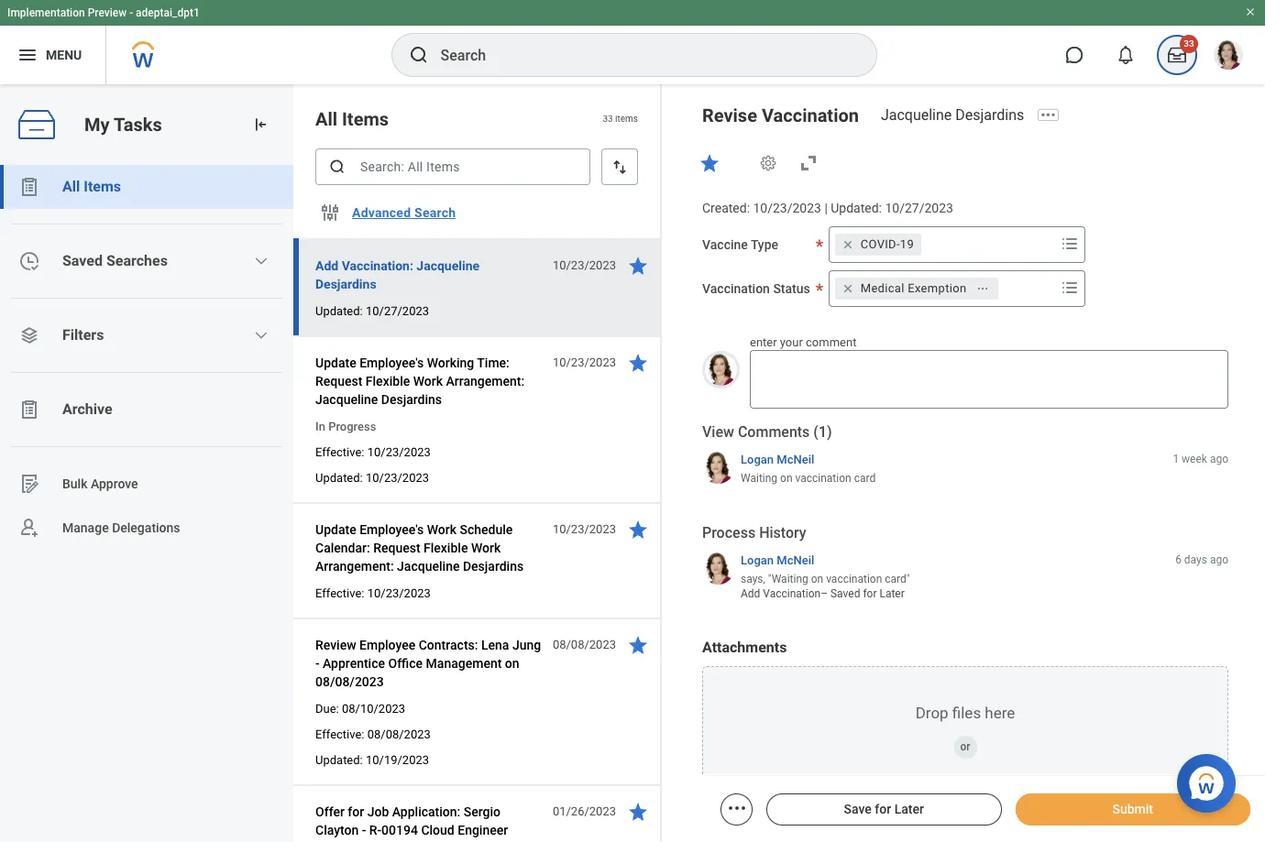 Task type: locate. For each thing, give the bounding box(es) containing it.
effective: down calendar:
[[315, 587, 365, 601]]

0 vertical spatial -
[[129, 6, 133, 19]]

your
[[780, 335, 803, 349]]

2 logan mcneil button from the top
[[741, 553, 815, 569]]

save for later button
[[767, 794, 1002, 826]]

sort image
[[611, 158, 629, 176]]

arrangement: down time:
[[446, 374, 525, 389]]

logan inside 'process history' region
[[741, 554, 774, 567]]

flexible up progress
[[366, 374, 410, 389]]

1 horizontal spatial flexible
[[424, 541, 468, 556]]

1 logan mcneil from the top
[[741, 453, 815, 466]]

employee's for flexible
[[360, 356, 424, 371]]

- right "preview"
[[129, 6, 133, 19]]

update employee's work schedule calendar: request flexible work arrangement: jacqueline desjardins
[[315, 523, 524, 574]]

saved right clock check image
[[62, 252, 103, 270]]

later
[[880, 588, 905, 601], [895, 802, 924, 817]]

1 vertical spatial flexible
[[424, 541, 468, 556]]

star image
[[627, 352, 649, 374], [627, 519, 649, 541]]

later right save
[[895, 802, 924, 817]]

1 horizontal spatial saved
[[831, 588, 861, 601]]

on
[[781, 472, 793, 485], [811, 573, 824, 586], [505, 657, 520, 671]]

0 vertical spatial all items
[[315, 108, 389, 130]]

0 vertical spatial employee's
[[360, 356, 424, 371]]

logan for history
[[741, 554, 774, 567]]

vaccination
[[762, 105, 859, 127], [703, 281, 770, 296], [763, 588, 821, 601]]

transformation import image
[[251, 116, 270, 134]]

33 left items
[[603, 114, 613, 124]]

employee's up calendar:
[[360, 523, 424, 537]]

list
[[0, 165, 293, 550]]

mcneil for history
[[777, 554, 815, 567]]

1 vertical spatial 33
[[603, 114, 613, 124]]

2 logan from the top
[[741, 554, 774, 567]]

menu
[[46, 47, 82, 62]]

0 horizontal spatial saved
[[62, 252, 103, 270]]

flexible
[[366, 374, 410, 389], [424, 541, 468, 556]]

vaccination down vaccine type
[[703, 281, 770, 296]]

advanced
[[352, 205, 411, 220]]

0 vertical spatial logan mcneil button
[[741, 452, 815, 468]]

0 horizontal spatial my tasks element
[[0, 84, 293, 843]]

33 items
[[603, 114, 638, 124]]

- down the review
[[315, 657, 320, 671]]

related actions image
[[977, 282, 990, 295], [726, 798, 748, 820]]

flexible down "schedule"
[[424, 541, 468, 556]]

1 vertical spatial effective:
[[315, 587, 365, 601]]

add inside add vaccination: jacqueline desjardins
[[315, 259, 339, 273]]

1 vertical spatial logan mcneil
[[741, 554, 815, 567]]

my tasks element
[[1152, 35, 1203, 75], [0, 84, 293, 843]]

0 horizontal spatial arrangement:
[[315, 559, 394, 574]]

updated:
[[831, 201, 882, 216], [315, 304, 363, 318], [315, 471, 363, 485], [315, 754, 363, 768]]

on inside review employee contracts: lena jung - apprentice office management on 08/08/2023
[[505, 657, 520, 671]]

1 vertical spatial my tasks element
[[0, 84, 293, 843]]

1 star image from the top
[[627, 352, 649, 374]]

logan mcneil up "waiting
[[741, 554, 815, 567]]

flexible inside update employee's working time: request flexible work arrangement: jacqueline desjardins
[[366, 374, 410, 389]]

1 horizontal spatial request
[[373, 541, 421, 556]]

vaccination inside says, "waiting on vaccination card" add vaccination – saved for later
[[763, 588, 821, 601]]

for inside button
[[875, 802, 892, 817]]

2 employee's from the top
[[360, 523, 424, 537]]

chevron down image
[[254, 254, 269, 269]]

desjardins inside add vaccination: jacqueline desjardins
[[315, 277, 377, 292]]

saved
[[62, 252, 103, 270], [831, 588, 861, 601]]

x small image left medical
[[839, 279, 857, 298]]

08/08/2023 inside review employee contracts: lena jung - apprentice office management on 08/08/2023
[[315, 675, 384, 690]]

for inside offer for job application: sergio clayton ‎- r-00194 cloud engineer
[[348, 805, 364, 820]]

my tasks element containing 33
[[1152, 35, 1203, 75]]

all up search icon
[[315, 108, 338, 130]]

Search Workday  search field
[[441, 35, 839, 75]]

1 vertical spatial add
[[741, 588, 761, 601]]

0 vertical spatial add
[[315, 259, 339, 273]]

1
[[1173, 453, 1180, 466]]

1 horizontal spatial 33
[[1184, 39, 1195, 49]]

1 vertical spatial mcneil
[[777, 554, 815, 567]]

filters button
[[0, 314, 293, 358]]

1 horizontal spatial all items
[[315, 108, 389, 130]]

1 vertical spatial 10/27/2023
[[366, 304, 429, 318]]

all items inside item list element
[[315, 108, 389, 130]]

vaccination inside says, "waiting on vaccination card" add vaccination – saved for later
[[826, 573, 883, 586]]

list containing all items
[[0, 165, 293, 550]]

all items up search icon
[[315, 108, 389, 130]]

ago for view comments (1)
[[1210, 453, 1229, 466]]

logan mcneil for comments
[[741, 453, 815, 466]]

1 vertical spatial 08/08/2023
[[315, 675, 384, 690]]

add inside says, "waiting on vaccination card" add vaccination – saved for later
[[741, 588, 761, 601]]

profile logan mcneil image
[[1214, 40, 1244, 73]]

10/27/2023 down add vaccination: jacqueline desjardins
[[366, 304, 429, 318]]

1 update from the top
[[315, 356, 356, 371]]

2 vertical spatial on
[[505, 657, 520, 671]]

updated: 10/27/2023
[[315, 304, 429, 318]]

1 mcneil from the top
[[777, 453, 815, 466]]

logan mcneil up waiting
[[741, 453, 815, 466]]

08/08/2023
[[553, 638, 616, 652], [315, 675, 384, 690], [367, 728, 431, 742]]

2 horizontal spatial on
[[811, 573, 824, 586]]

r-
[[369, 824, 382, 838]]

in
[[315, 420, 325, 434]]

- inside menu banner
[[129, 6, 133, 19]]

1 vertical spatial ago
[[1211, 554, 1229, 566]]

0 vertical spatial update
[[315, 356, 356, 371]]

work
[[413, 374, 443, 389], [427, 523, 457, 537], [471, 541, 501, 556]]

for right save
[[875, 802, 892, 817]]

perspective image
[[18, 325, 40, 347]]

1 vertical spatial arrangement:
[[315, 559, 394, 574]]

employee's inside update employee's work schedule calendar: request flexible work arrangement: jacqueline desjardins
[[360, 523, 424, 537]]

add down says,
[[741, 588, 761, 601]]

0 horizontal spatial flexible
[[366, 374, 410, 389]]

logan mcneil button up "waiting
[[741, 553, 815, 569]]

"waiting
[[768, 573, 809, 586]]

0 vertical spatial related actions image
[[977, 282, 990, 295]]

update
[[315, 356, 356, 371], [315, 523, 356, 537]]

updated: right the "|"
[[831, 201, 882, 216]]

request right calendar:
[[373, 541, 421, 556]]

logan for comments
[[741, 453, 774, 466]]

1 effective: from the top
[[315, 446, 365, 459]]

2 ago from the top
[[1211, 554, 1229, 566]]

0 vertical spatial items
[[342, 108, 389, 130]]

x small image inside medical exemption, press delete to clear value. option
[[839, 279, 857, 298]]

clipboard image
[[18, 176, 40, 198]]

0 horizontal spatial 10/27/2023
[[366, 304, 429, 318]]

|
[[825, 201, 828, 216]]

33 for 33 items
[[603, 114, 613, 124]]

1 horizontal spatial arrangement:
[[446, 374, 525, 389]]

desjardins
[[956, 106, 1025, 124], [315, 277, 377, 292], [381, 393, 442, 407], [463, 559, 524, 574]]

medical
[[861, 281, 905, 295]]

2 logan mcneil from the top
[[741, 554, 815, 567]]

1 horizontal spatial related actions image
[[977, 282, 990, 295]]

preview
[[88, 6, 127, 19]]

type
[[751, 237, 779, 252]]

star image left employee's photo (logan mcneil)
[[627, 352, 649, 374]]

1 logan mcneil button from the top
[[741, 452, 815, 468]]

0 vertical spatial mcneil
[[777, 453, 815, 466]]

0 vertical spatial logan
[[741, 453, 774, 466]]

enter your comment
[[750, 335, 857, 349]]

0 vertical spatial logan mcneil
[[741, 453, 815, 466]]

vaccine
[[703, 237, 748, 252]]

ago
[[1210, 453, 1229, 466], [1211, 554, 1229, 566]]

update inside update employee's working time: request flexible work arrangement: jacqueline desjardins
[[315, 356, 356, 371]]

add
[[315, 259, 339, 273], [741, 588, 761, 601]]

saved right –
[[831, 588, 861, 601]]

0 vertical spatial ago
[[1210, 453, 1229, 466]]

covid-19
[[861, 237, 914, 251]]

effective: down the due:
[[315, 728, 365, 742]]

2 star image from the top
[[627, 519, 649, 541]]

request inside update employee's working time: request flexible work arrangement: jacqueline desjardins
[[315, 374, 363, 389]]

search image
[[408, 44, 430, 66]]

effective:
[[315, 446, 365, 459], [315, 587, 365, 601], [315, 728, 365, 742]]

all items right clipboard icon
[[62, 178, 121, 195]]

later inside save for later button
[[895, 802, 924, 817]]

vaccination left card in the right of the page
[[796, 472, 852, 485]]

08/08/2023 down apprentice
[[315, 675, 384, 690]]

manage delegations link
[[0, 506, 293, 550]]

1 horizontal spatial my tasks element
[[1152, 35, 1203, 75]]

update inside update employee's work schedule calendar: request flexible work arrangement: jacqueline desjardins
[[315, 523, 356, 537]]

search
[[415, 205, 456, 220]]

0 vertical spatial on
[[781, 472, 793, 485]]

2 x small image from the top
[[839, 279, 857, 298]]

on up –
[[811, 573, 824, 586]]

employee's
[[360, 356, 424, 371], [360, 523, 424, 537]]

1 vertical spatial vaccination
[[826, 573, 883, 586]]

vaccination up fullscreen "image"
[[762, 105, 859, 127]]

effective: for update employee's working time: request flexible work arrangement: jacqueline desjardins
[[315, 446, 365, 459]]

work down working
[[413, 374, 443, 389]]

2 vertical spatial effective:
[[315, 728, 365, 742]]

effective: for review employee contracts: lena jung - apprentice office management on 08/08/2023
[[315, 728, 365, 742]]

2 update from the top
[[315, 523, 356, 537]]

ago right week
[[1210, 453, 1229, 466]]

33 inside button
[[1184, 39, 1195, 49]]

later down card" at the right
[[880, 588, 905, 601]]

1 vertical spatial x small image
[[839, 279, 857, 298]]

updated: down in progress
[[315, 471, 363, 485]]

request inside update employee's work schedule calendar: request flexible work arrangement: jacqueline desjardins
[[373, 541, 421, 556]]

1 vertical spatial on
[[811, 573, 824, 586]]

request up in progress
[[315, 374, 363, 389]]

0 vertical spatial my tasks element
[[1152, 35, 1203, 75]]

1 employee's from the top
[[360, 356, 424, 371]]

updated: down "effective: 08/08/2023"
[[315, 754, 363, 768]]

33 inside item list element
[[603, 114, 613, 124]]

mcneil
[[777, 453, 815, 466], [777, 554, 815, 567]]

0 horizontal spatial on
[[505, 657, 520, 671]]

created:
[[703, 201, 750, 216]]

clipboard image
[[18, 399, 40, 421]]

updated: down 'vaccination:'
[[315, 304, 363, 318]]

vaccination up –
[[826, 573, 883, 586]]

card
[[854, 472, 876, 485]]

0 horizontal spatial related actions image
[[726, 798, 748, 820]]

all
[[315, 108, 338, 130], [62, 178, 80, 195]]

effective: 10/23/2023 up updated: 10/23/2023
[[315, 446, 431, 459]]

1 vertical spatial employee's
[[360, 523, 424, 537]]

33
[[1184, 39, 1195, 49], [603, 114, 613, 124]]

mcneil up "waiting
[[777, 554, 815, 567]]

my tasks element inside menu banner
[[1152, 35, 1203, 75]]

0 vertical spatial saved
[[62, 252, 103, 270]]

0 vertical spatial later
[[880, 588, 905, 601]]

office
[[388, 657, 423, 671]]

1 vertical spatial saved
[[831, 588, 861, 601]]

1 x small image from the top
[[839, 235, 857, 254]]

updated: for updated: 10/27/2023
[[315, 304, 363, 318]]

1 vertical spatial -
[[315, 657, 320, 671]]

1 horizontal spatial all
[[315, 108, 338, 130]]

logan mcneil button inside 'process history' region
[[741, 553, 815, 569]]

10/27/2023
[[885, 201, 954, 216], [366, 304, 429, 318]]

logan up waiting
[[741, 453, 774, 466]]

1 vertical spatial items
[[84, 178, 121, 195]]

logan up says,
[[741, 554, 774, 567]]

logan mcneil inside 'process history' region
[[741, 554, 815, 567]]

1 ago from the top
[[1210, 453, 1229, 466]]

enter your comment text field
[[750, 350, 1229, 409]]

mcneil up waiting on vaccination card
[[777, 453, 815, 466]]

1 vertical spatial effective: 10/23/2023
[[315, 587, 431, 601]]

star image
[[699, 152, 721, 174], [627, 255, 649, 277], [627, 635, 649, 657], [627, 802, 649, 824]]

all right clipboard icon
[[62, 178, 80, 195]]

vaccination status
[[703, 281, 810, 296]]

10/27/2023 up 19
[[885, 201, 954, 216]]

logan mcneil button up waiting
[[741, 452, 815, 468]]

10/27/2023 inside item list element
[[366, 304, 429, 318]]

ago right days
[[1211, 554, 1229, 566]]

08/08/2023 up 10/19/2023
[[367, 728, 431, 742]]

x small image inside covid-19, press delete to clear value. option
[[839, 235, 857, 254]]

08/08/2023 right the jung
[[553, 638, 616, 652]]

1 logan from the top
[[741, 453, 774, 466]]

1 vertical spatial logan mcneil button
[[741, 553, 815, 569]]

1 horizontal spatial 10/27/2023
[[885, 201, 954, 216]]

1 horizontal spatial items
[[342, 108, 389, 130]]

vaccination down "waiting
[[763, 588, 821, 601]]

effective: 08/08/2023
[[315, 728, 431, 742]]

(1)
[[814, 424, 832, 441]]

card"
[[885, 573, 910, 586]]

effective: down in progress
[[315, 446, 365, 459]]

0 vertical spatial 10/27/2023
[[885, 201, 954, 216]]

search image
[[328, 158, 347, 176]]

update employee's working time: request flexible work arrangement: jacqueline desjardins button
[[315, 352, 543, 411]]

jacqueline desjardins element
[[881, 106, 1036, 124]]

mcneil inside 'process history' region
[[777, 554, 815, 567]]

process history
[[703, 525, 807, 542]]

for for save for later
[[875, 802, 892, 817]]

0 horizontal spatial -
[[129, 6, 133, 19]]

0 vertical spatial vaccination
[[796, 472, 852, 485]]

jacqueline desjardins
[[881, 106, 1025, 124]]

offer
[[315, 805, 345, 820]]

update for update employee's working time: request flexible work arrangement: jacqueline desjardins
[[315, 356, 356, 371]]

1 vertical spatial all
[[62, 178, 80, 195]]

0 horizontal spatial all
[[62, 178, 80, 195]]

on right waiting
[[781, 472, 793, 485]]

0 horizontal spatial request
[[315, 374, 363, 389]]

offer for job application: sergio clayton ‎- r-00194 cloud engineer button
[[315, 802, 543, 842]]

medical exemption element
[[861, 280, 967, 297]]

33 left profile logan mcneil image
[[1184, 39, 1195, 49]]

for
[[863, 588, 877, 601], [875, 802, 892, 817], [348, 805, 364, 820]]

0 horizontal spatial all items
[[62, 178, 121, 195]]

rename image
[[18, 473, 40, 495]]

0 vertical spatial work
[[413, 374, 443, 389]]

0 vertical spatial 08/08/2023
[[553, 638, 616, 652]]

0 vertical spatial x small image
[[839, 235, 857, 254]]

1 week ago
[[1173, 453, 1229, 466]]

0 vertical spatial vaccination
[[762, 105, 859, 127]]

1 vertical spatial vaccination
[[703, 281, 770, 296]]

1 vertical spatial update
[[315, 523, 356, 537]]

employee's down updated: 10/27/2023
[[360, 356, 424, 371]]

or
[[961, 741, 971, 754]]

1 vertical spatial later
[[895, 802, 924, 817]]

employee's inside update employee's working time: request flexible work arrangement: jacqueline desjardins
[[360, 356, 424, 371]]

2 vertical spatial vaccination
[[763, 588, 821, 601]]

calendar:
[[315, 541, 370, 556]]

1 vertical spatial all items
[[62, 178, 121, 195]]

ago inside 'process history' region
[[1211, 554, 1229, 566]]

in progress
[[315, 420, 376, 434]]

chevron down image
[[254, 328, 269, 343]]

vaccination:
[[342, 259, 413, 273]]

work left "schedule"
[[427, 523, 457, 537]]

desjardins inside update employee's work schedule calendar: request flexible work arrangement: jacqueline desjardins
[[463, 559, 524, 574]]

justify image
[[17, 44, 39, 66]]

all inside item list element
[[315, 108, 338, 130]]

update down updated: 10/27/2023
[[315, 356, 356, 371]]

1 vertical spatial work
[[427, 523, 457, 537]]

0 horizontal spatial add
[[315, 259, 339, 273]]

x small image
[[839, 235, 857, 254], [839, 279, 857, 298]]

0 vertical spatial effective:
[[315, 446, 365, 459]]

3 effective: from the top
[[315, 728, 365, 742]]

0 vertical spatial 33
[[1184, 39, 1195, 49]]

1 vertical spatial related actions image
[[726, 798, 748, 820]]

1 vertical spatial logan
[[741, 554, 774, 567]]

contracts:
[[419, 638, 478, 653]]

0 vertical spatial request
[[315, 374, 363, 389]]

x small image for status
[[839, 279, 857, 298]]

for up ‎-
[[348, 805, 364, 820]]

medical exemption
[[861, 281, 967, 295]]

-
[[129, 6, 133, 19], [315, 657, 320, 671]]

x small image left the 'covid-'
[[839, 235, 857, 254]]

gear image
[[759, 154, 778, 172]]

1 horizontal spatial on
[[781, 472, 793, 485]]

0 vertical spatial arrangement:
[[446, 374, 525, 389]]

star image left the process
[[627, 519, 649, 541]]

0 vertical spatial flexible
[[366, 374, 410, 389]]

items
[[342, 108, 389, 130], [84, 178, 121, 195]]

items down my
[[84, 178, 121, 195]]

arrangement: inside update employee's work schedule calendar: request flexible work arrangement: jacqueline desjardins
[[315, 559, 394, 574]]

update up calendar:
[[315, 523, 356, 537]]

for inside says, "waiting on vaccination card" add vaccination – saved for later
[[863, 588, 877, 601]]

0 vertical spatial effective: 10/23/2023
[[315, 446, 431, 459]]

1 vertical spatial request
[[373, 541, 421, 556]]

on down the jung
[[505, 657, 520, 671]]

1 horizontal spatial add
[[741, 588, 761, 601]]

for right –
[[863, 588, 877, 601]]

notifications large image
[[1117, 46, 1135, 64]]

covid-19 element
[[861, 236, 914, 253]]

items up search icon
[[342, 108, 389, 130]]

effective: 10/23/2023 up the employee
[[315, 587, 431, 601]]

work down "schedule"
[[471, 541, 501, 556]]

close environment banner image
[[1245, 6, 1256, 17]]

1 vertical spatial star image
[[627, 519, 649, 541]]

00194
[[382, 824, 418, 838]]

0 horizontal spatial 33
[[603, 114, 613, 124]]

0 horizontal spatial items
[[84, 178, 121, 195]]

2 mcneil from the top
[[777, 554, 815, 567]]

0 vertical spatial all
[[315, 108, 338, 130]]

add left 'vaccination:'
[[315, 259, 339, 273]]

0 vertical spatial star image
[[627, 352, 649, 374]]

1 horizontal spatial -
[[315, 657, 320, 671]]

arrangement: down calendar:
[[315, 559, 394, 574]]



Task type: vqa. For each thing, say whether or not it's contained in the screenshot.
leftmost inbox icon
no



Task type: describe. For each thing, give the bounding box(es) containing it.
items inside button
[[84, 178, 121, 195]]

created: 10/23/2023 | updated: 10/27/2023
[[703, 201, 954, 216]]

2 vertical spatial work
[[471, 541, 501, 556]]

says, "waiting on vaccination card" add vaccination – saved for later
[[741, 573, 910, 601]]

week
[[1182, 453, 1208, 466]]

items inside item list element
[[342, 108, 389, 130]]

add vaccination: jacqueline desjardins
[[315, 259, 480, 292]]

clock check image
[[18, 250, 40, 272]]

waiting on vaccination card
[[741, 472, 876, 485]]

time:
[[477, 356, 510, 371]]

jacqueline inside update employee's working time: request flexible work arrangement: jacqueline desjardins
[[315, 393, 378, 407]]

my
[[84, 113, 110, 135]]

attachments region
[[703, 639, 1229, 843]]

due: 08/10/2023
[[315, 703, 405, 716]]

employee's for request
[[360, 523, 424, 537]]

bulk approve
[[62, 477, 138, 491]]

configure image
[[319, 202, 341, 224]]

2 vertical spatial 08/08/2023
[[367, 728, 431, 742]]

covid-
[[861, 237, 900, 251]]

6 days ago
[[1176, 554, 1229, 566]]

x small image for type
[[839, 235, 857, 254]]

apprentice
[[323, 657, 385, 671]]

jacqueline inside add vaccination: jacqueline desjardins
[[417, 259, 480, 273]]

revise vaccination
[[703, 105, 859, 127]]

save
[[844, 802, 872, 817]]

jacqueline inside update employee's work schedule calendar: request flexible work arrangement: jacqueline desjardins
[[397, 559, 460, 574]]

sergio
[[464, 805, 501, 820]]

logan mcneil button for history
[[741, 553, 815, 569]]

process history region
[[703, 524, 1229, 608]]

review employee contracts: lena jung - apprentice office management on 08/08/2023 button
[[315, 635, 543, 693]]

view
[[703, 424, 735, 441]]

prompts image
[[1059, 233, 1081, 255]]

due:
[[315, 703, 339, 716]]

10/19/2023
[[366, 754, 429, 768]]

user plus image
[[18, 517, 40, 539]]

updated: 10/23/2023
[[315, 471, 429, 485]]

progress
[[328, 420, 376, 434]]

6
[[1176, 554, 1182, 566]]

saved inside dropdown button
[[62, 252, 103, 270]]

2 effective: from the top
[[315, 587, 365, 601]]

Search: All Items text field
[[315, 149, 591, 185]]

history
[[760, 525, 807, 542]]

- inside review employee contracts: lena jung - apprentice office management on 08/08/2023
[[315, 657, 320, 671]]

08/10/2023
[[342, 703, 405, 716]]

star image for updated: 10/27/2023
[[627, 255, 649, 277]]

33 button
[[1157, 35, 1199, 75]]

star image for update employee's work schedule calendar: request flexible work arrangement: jacqueline desjardins
[[627, 519, 649, 541]]

logan mcneil for history
[[741, 554, 815, 567]]

star image for due: 08/10/2023
[[627, 635, 649, 657]]

archive button
[[0, 388, 293, 432]]

adeptai_dpt1
[[136, 6, 200, 19]]

tasks
[[114, 113, 162, 135]]

logan mcneil button for comments
[[741, 452, 815, 468]]

submit
[[1113, 802, 1154, 817]]

related actions image inside medical exemption, press delete to clear value. option
[[977, 282, 990, 295]]

vaccine type
[[703, 237, 779, 252]]

mcneil for comments
[[777, 453, 815, 466]]

cloud
[[421, 824, 455, 838]]

filters
[[62, 326, 104, 344]]

01/26/2023
[[553, 805, 616, 819]]

saved searches
[[62, 252, 168, 270]]

ago for process history
[[1211, 554, 1229, 566]]

approve
[[91, 477, 138, 491]]

updated: for updated: 10/19/2023
[[315, 754, 363, 768]]

1 effective: 10/23/2023 from the top
[[315, 446, 431, 459]]

manage delegations
[[62, 521, 180, 535]]

submit button
[[1016, 794, 1251, 826]]

bulk approve link
[[0, 462, 293, 506]]

on inside says, "waiting on vaccination card" add vaccination – saved for later
[[811, 573, 824, 586]]

star image for 01/26/2023
[[627, 802, 649, 824]]

item list element
[[293, 84, 662, 843]]

medical exemption, press delete to clear value. option
[[835, 278, 999, 300]]

add vaccination: jacqueline desjardins button
[[315, 255, 543, 295]]

inbox large image
[[1168, 46, 1187, 64]]

advanced search
[[352, 205, 456, 220]]

lena
[[481, 638, 509, 653]]

update employee's working time: request flexible work arrangement: jacqueline desjardins
[[315, 356, 525, 407]]

33 for 33
[[1184, 39, 1195, 49]]

menu banner
[[0, 0, 1266, 84]]

2 effective: 10/23/2023 from the top
[[315, 587, 431, 601]]

advanced search button
[[345, 194, 463, 231]]

update for update employee's work schedule calendar: request flexible work arrangement: jacqueline desjardins
[[315, 523, 356, 537]]

job
[[367, 805, 389, 820]]

working
[[427, 356, 474, 371]]

exemption
[[908, 281, 967, 295]]

star image for update employee's working time: request flexible work arrangement: jacqueline desjardins
[[627, 352, 649, 374]]

covid-19, press delete to clear value. option
[[835, 234, 922, 256]]

all inside button
[[62, 178, 80, 195]]

manage
[[62, 521, 109, 535]]

19
[[900, 237, 914, 251]]

delegations
[[112, 521, 180, 535]]

employee's photo (logan mcneil) image
[[703, 351, 740, 389]]

view comments (1)
[[703, 424, 832, 441]]

for for offer for job application: sergio clayton ‎- r-00194 cloud engineer
[[348, 805, 364, 820]]

desjardins inside update employee's working time: request flexible work arrangement: jacqueline desjardins
[[381, 393, 442, 407]]

says,
[[741, 573, 766, 586]]

prompts image
[[1059, 277, 1081, 299]]

attachments
[[703, 639, 787, 657]]

waiting
[[741, 472, 778, 485]]

searches
[[106, 252, 168, 270]]

comment
[[806, 335, 857, 349]]

implementation preview -   adeptai_dpt1
[[7, 6, 200, 19]]

update employee's work schedule calendar: request flexible work arrangement: jacqueline desjardins button
[[315, 519, 543, 578]]

my tasks element containing my tasks
[[0, 84, 293, 843]]

work inside update employee's working time: request flexible work arrangement: jacqueline desjardins
[[413, 374, 443, 389]]

engineer
[[458, 824, 508, 838]]

revise
[[703, 105, 758, 127]]

review employee contracts: lena jung - apprentice office management on 08/08/2023
[[315, 638, 541, 690]]

offer for job application: sergio clayton ‎- r-00194 cloud engineer
[[315, 805, 508, 838]]

later inside says, "waiting on vaccination card" add vaccination – saved for later
[[880, 588, 905, 601]]

comments
[[738, 424, 810, 441]]

schedule
[[460, 523, 513, 537]]

clayton
[[315, 824, 359, 838]]

all items button
[[0, 165, 293, 209]]

days
[[1185, 554, 1208, 566]]

application:
[[392, 805, 461, 820]]

–
[[821, 588, 828, 601]]

review
[[315, 638, 356, 653]]

updated: 10/19/2023
[[315, 754, 429, 768]]

jung
[[513, 638, 541, 653]]

saved inside says, "waiting on vaccination card" add vaccination – saved for later
[[831, 588, 861, 601]]

save for later
[[844, 802, 924, 817]]

all items inside button
[[62, 178, 121, 195]]

fullscreen image
[[798, 152, 820, 174]]

saved searches button
[[0, 239, 293, 283]]

enter
[[750, 335, 777, 349]]

updated: for updated: 10/23/2023
[[315, 471, 363, 485]]

arrangement: inside update employee's working time: request flexible work arrangement: jacqueline desjardins
[[446, 374, 525, 389]]

bulk
[[62, 477, 88, 491]]

flexible inside update employee's work schedule calendar: request flexible work arrangement: jacqueline desjardins
[[424, 541, 468, 556]]



